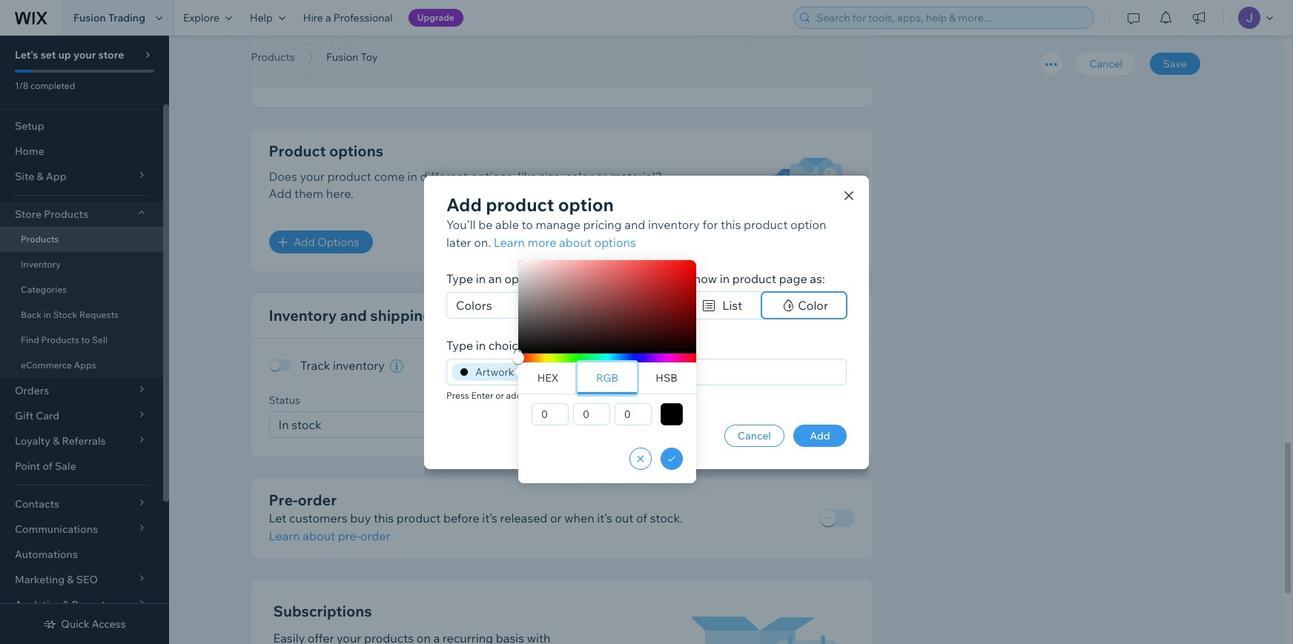 Task type: vqa. For each thing, say whether or not it's contained in the screenshot.
Create a task
no



Task type: locate. For each thing, give the bounding box(es) containing it.
1 vertical spatial to
[[81, 334, 90, 346]]

it's right before
[[482, 511, 497, 525]]

1 it's from the left
[[482, 511, 497, 525]]

inventory right track
[[333, 359, 385, 373]]

hex
[[537, 371, 559, 385]]

different
[[420, 169, 468, 184]]

1 vertical spatial of
[[636, 511, 647, 525]]

1 vertical spatial cancel
[[738, 429, 771, 442]]

product up show in product page as:
[[744, 217, 788, 232]]

in right back
[[44, 309, 51, 320]]

tab list
[[518, 363, 696, 394]]

or left when
[[550, 511, 562, 525]]

store
[[98, 48, 124, 62]]

options down pricing
[[594, 235, 636, 250]]

2 vertical spatial or
[[550, 511, 562, 525]]

hex button
[[518, 363, 578, 394]]

save
[[1163, 57, 1187, 70]]

in
[[408, 169, 417, 184], [476, 271, 486, 286], [720, 271, 730, 286], [44, 309, 51, 320], [476, 338, 486, 353]]

cancel down "weight"
[[738, 429, 771, 442]]

plus xs image
[[278, 238, 287, 247]]

categories
[[21, 284, 67, 295]]

mandatory field
[[296, 70, 384, 85]]

or for your
[[596, 169, 608, 184]]

your inside sidebar element
[[73, 48, 96, 62]]

or
[[596, 169, 608, 184], [495, 390, 504, 401], [550, 511, 562, 525]]

learn down let
[[269, 528, 300, 543]]

fusion for fusion toy
[[326, 50, 358, 64]]

1 horizontal spatial order
[[360, 528, 390, 543]]

0 vertical spatial learn
[[494, 235, 525, 250]]

product
[[327, 169, 371, 184], [486, 193, 554, 215], [744, 217, 788, 232], [732, 271, 776, 286], [397, 511, 441, 525]]

home link
[[0, 139, 163, 164]]

learn inside pre-order let customers buy this product before it's released or when it's out of stock. learn about pre-order
[[269, 528, 300, 543]]

like
[[518, 169, 537, 184]]

1 vertical spatial inventory
[[333, 359, 385, 373]]

form containing product options
[[169, 0, 1293, 644]]

add product option
[[446, 193, 614, 215]]

1 vertical spatial products link
[[0, 227, 163, 252]]

0 horizontal spatial inventory
[[333, 359, 385, 373]]

for up show
[[703, 217, 718, 232]]

0 vertical spatial options
[[329, 142, 383, 161]]

0 horizontal spatial cancel
[[738, 429, 771, 442]]

for
[[703, 217, 718, 232], [533, 338, 549, 353]]

material?
[[610, 169, 662, 184]]

back in stock requests
[[21, 309, 119, 320]]

0 horizontal spatial it's
[[482, 511, 497, 525]]

1 horizontal spatial and
[[624, 217, 645, 232]]

in right show
[[720, 271, 730, 286]]

1 horizontal spatial of
[[636, 511, 647, 525]]

0 horizontal spatial to
[[81, 334, 90, 346]]

shipping
[[671, 393, 715, 407]]

in for name
[[476, 271, 486, 286]]

fusion up mandatory field
[[326, 50, 358, 64]]

G field
[[578, 404, 605, 425]]

inventory up track
[[269, 307, 337, 325]]

None field
[[539, 359, 842, 384], [274, 412, 431, 437], [475, 412, 648, 437], [539, 359, 842, 384], [274, 412, 431, 437], [475, 412, 648, 437]]

help button
[[241, 0, 294, 36]]

point of sale
[[15, 460, 76, 473]]

0 vertical spatial fusion
[[73, 11, 106, 24]]

1 vertical spatial and
[[340, 307, 367, 325]]

0 horizontal spatial a
[[326, 11, 331, 24]]

1 vertical spatial order
[[360, 528, 390, 543]]

find products to sell
[[21, 334, 108, 346]]

ecommerce
[[21, 360, 72, 371]]

requests
[[79, 309, 119, 320]]

0 vertical spatial cancel
[[1090, 57, 1123, 70]]

in for this
[[476, 338, 486, 353]]

1 horizontal spatial about
[[559, 235, 592, 250]]

let
[[269, 511, 286, 525]]

in right come
[[408, 169, 417, 184]]

1 vertical spatial cancel button
[[724, 425, 785, 447]]

product inside does your product come in different options, like size, color or material? add them here.
[[327, 169, 371, 184]]

stock.
[[650, 511, 683, 525]]

0 vertical spatial a
[[326, 11, 331, 24]]

fusion left trading
[[73, 11, 106, 24]]

type in choices for this option
[[446, 338, 610, 353]]

automations
[[15, 548, 78, 561]]

0 horizontal spatial for
[[533, 338, 549, 353]]

in for as:
[[720, 271, 730, 286]]

or right color
[[596, 169, 608, 184]]

1 horizontal spatial cancel button
[[1076, 53, 1136, 75]]

0 vertical spatial inventory
[[648, 217, 700, 232]]

this right buy
[[374, 511, 394, 525]]

in left choices on the bottom of the page
[[476, 338, 486, 353]]

track
[[300, 359, 330, 373]]

0 vertical spatial to
[[522, 217, 533, 232]]

1 vertical spatial this
[[552, 338, 572, 353]]

1 horizontal spatial for
[[703, 217, 718, 232]]

products right store
[[44, 208, 88, 221]]

access
[[92, 618, 126, 631]]

fusion
[[73, 11, 106, 24], [326, 50, 358, 64]]

field
[[359, 70, 384, 85]]

0 horizontal spatial products link
[[0, 227, 163, 252]]

inventory inside you'll be able to manage pricing and inventory for this product option later on.
[[648, 217, 700, 232]]

your right up
[[73, 48, 96, 62]]

cancel button down "weight"
[[724, 425, 785, 447]]

0 vertical spatial inventory
[[21, 259, 61, 270]]

order up customers on the bottom of the page
[[298, 491, 337, 509]]

0 horizontal spatial inventory
[[21, 259, 61, 270]]

help
[[250, 11, 273, 24]]

or inside does your product come in different options, like size, color or material? add them here.
[[596, 169, 608, 184]]

0 horizontal spatial of
[[43, 460, 53, 473]]

0.0 number field
[[677, 412, 830, 437]]

product up here.
[[327, 169, 371, 184]]

learn down able
[[494, 235, 525, 250]]

1 horizontal spatial or
[[550, 511, 562, 525]]

1 horizontal spatial products link
[[244, 50, 302, 65]]

of
[[43, 460, 53, 473], [636, 511, 647, 525]]

0 horizontal spatial this
[[374, 511, 394, 525]]

0 vertical spatial and
[[624, 217, 645, 232]]

setup link
[[0, 113, 163, 139]]

1 vertical spatial your
[[300, 169, 325, 184]]

products link down 'store products' at left
[[0, 227, 163, 252]]

products link down the help button
[[244, 50, 302, 65]]

type for type in an option name
[[446, 271, 473, 286]]

inventory up categories
[[21, 259, 61, 270]]

0 vertical spatial your
[[73, 48, 96, 62]]

1 vertical spatial about
[[303, 528, 335, 543]]

0 horizontal spatial order
[[298, 491, 337, 509]]

it's left out
[[597, 511, 612, 525]]

ecommerce apps
[[21, 360, 96, 371]]

0 horizontal spatial your
[[73, 48, 96, 62]]

or inside pre-order let customers buy this product before it's released or when it's out of stock. learn about pre-order
[[550, 511, 562, 525]]

order down buy
[[360, 528, 390, 543]]

0 vertical spatial of
[[43, 460, 53, 473]]

list button
[[686, 292, 761, 318]]

1 vertical spatial for
[[533, 338, 549, 353]]

2 horizontal spatial this
[[721, 217, 741, 232]]

0 vertical spatial type
[[446, 271, 473, 286]]

1 horizontal spatial fusion
[[326, 50, 358, 64]]

product inside you'll be able to manage pricing and inventory for this product option later on.
[[744, 217, 788, 232]]

0 horizontal spatial learn
[[269, 528, 300, 543]]

able
[[495, 217, 519, 232]]

form
[[169, 0, 1293, 644]]

options up come
[[329, 142, 383, 161]]

inventory
[[21, 259, 61, 270], [269, 307, 337, 325]]

in inside does your product come in different options, like size, color or material? add them here.
[[408, 169, 417, 184]]

of right out
[[636, 511, 647, 525]]

1 horizontal spatial a
[[524, 390, 529, 401]]

add options
[[294, 235, 359, 249]]

inventory inside form
[[269, 307, 337, 325]]

cancel left save button
[[1090, 57, 1123, 70]]

quick access button
[[43, 618, 126, 631]]

1 horizontal spatial your
[[300, 169, 325, 184]]

mandatory
[[296, 70, 357, 85]]

set
[[41, 48, 56, 62]]

of inside sidebar element
[[43, 460, 53, 473]]

1 horizontal spatial it's
[[597, 511, 612, 525]]

add down does
[[269, 186, 292, 201]]

show
[[686, 271, 717, 286]]

hsb
[[656, 371, 677, 385]]

inventory inside sidebar element
[[21, 259, 61, 270]]

2 type from the top
[[446, 338, 473, 353]]

0 horizontal spatial about
[[303, 528, 335, 543]]

1 vertical spatial learn
[[269, 528, 300, 543]]

completed
[[30, 80, 75, 91]]

type left an
[[446, 271, 473, 286]]

to left sell
[[81, 334, 90, 346]]

2 vertical spatial this
[[374, 511, 394, 525]]

1 horizontal spatial to
[[522, 217, 533, 232]]

artwork
[[475, 365, 514, 379]]

about down customers on the bottom of the page
[[303, 528, 335, 543]]

a right "hire"
[[326, 11, 331, 24]]

1 vertical spatial or
[[495, 390, 504, 401]]

this up hex
[[552, 338, 572, 353]]

0 horizontal spatial fusion
[[73, 11, 106, 24]]

of inside pre-order let customers buy this product before it's released or when it's out of stock. learn about pre-order
[[636, 511, 647, 525]]

add
[[506, 390, 522, 401]]

1 vertical spatial inventory
[[269, 307, 337, 325]]

in inside sidebar element
[[44, 309, 51, 320]]

for right choices on the bottom of the page
[[533, 338, 549, 353]]

2 horizontal spatial or
[[596, 169, 608, 184]]

released
[[500, 511, 548, 525]]

a right add on the left bottom of the page
[[524, 390, 529, 401]]

product inside pre-order let customers buy this product before it's released or when it's out of stock. learn about pre-order
[[397, 511, 441, 525]]

and
[[624, 217, 645, 232], [340, 307, 367, 325]]

0 vertical spatial or
[[596, 169, 608, 184]]

type for type in choices for this option
[[446, 338, 473, 353]]

1 type from the top
[[446, 271, 473, 286]]

and left shipping
[[340, 307, 367, 325]]

add right plus xs icon in the left top of the page
[[294, 235, 315, 249]]

let's
[[15, 48, 38, 62]]

type
[[446, 271, 473, 286], [446, 338, 473, 353]]

cancel
[[1090, 57, 1123, 70], [738, 429, 771, 442]]

None number field
[[723, 32, 800, 59]]

your up them at top
[[300, 169, 325, 184]]

type left choices on the bottom of the page
[[446, 338, 473, 353]]

about down manage
[[559, 235, 592, 250]]

1 vertical spatial fusion
[[326, 50, 358, 64]]

of left sale
[[43, 460, 53, 473]]

add left lb
[[810, 429, 830, 442]]

name
[[543, 271, 574, 286]]

hsb button
[[637, 363, 696, 394]]

after
[[564, 390, 583, 401]]

products down the help button
[[251, 50, 295, 64]]

learn more about options
[[494, 235, 636, 250]]

product left before
[[397, 511, 441, 525]]

tab list containing hex
[[518, 363, 696, 394]]

this inside you'll be able to manage pricing and inventory for this product option later on.
[[721, 217, 741, 232]]

1 horizontal spatial this
[[552, 338, 572, 353]]

to right able
[[522, 217, 533, 232]]

cancel button left save button
[[1076, 53, 1136, 75]]

up
[[58, 48, 71, 62]]

product options
[[269, 142, 383, 161]]

or left add on the left bottom of the page
[[495, 390, 504, 401]]

0 vertical spatial this
[[721, 217, 741, 232]]

inventory down material?
[[648, 217, 700, 232]]

1/8 completed
[[15, 80, 75, 91]]

about inside pre-order let customers buy this product before it's released or when it's out of stock. learn about pre-order
[[303, 528, 335, 543]]

and inside you'll be able to manage pricing and inventory for this product option later on.
[[624, 217, 645, 232]]

in left an
[[476, 271, 486, 286]]

1 vertical spatial options
[[594, 235, 636, 250]]

products link
[[244, 50, 302, 65], [0, 227, 163, 252]]

add inside does your product come in different options, like size, color or material? add them here.
[[269, 186, 292, 201]]

and right pricing
[[624, 217, 645, 232]]

0 vertical spatial products link
[[244, 50, 302, 65]]

add up you'll on the top left of the page
[[446, 193, 482, 215]]

fusion inside form
[[326, 50, 358, 64]]

this inside pre-order let customers buy this product before it's released or when it's out of stock. learn about pre-order
[[374, 511, 394, 525]]

option up 'as:'
[[791, 217, 826, 232]]

1 horizontal spatial inventory
[[648, 217, 700, 232]]

1 vertical spatial type
[[446, 338, 473, 353]]

track inventory
[[300, 359, 385, 373]]

0 vertical spatial order
[[298, 491, 337, 509]]

1 horizontal spatial options
[[594, 235, 636, 250]]

1 horizontal spatial inventory
[[269, 307, 337, 325]]

0 vertical spatial for
[[703, 217, 718, 232]]

this up show in product page as:
[[721, 217, 741, 232]]

color
[[798, 298, 828, 313]]

sale
[[55, 460, 76, 473]]



Task type: describe. For each thing, give the bounding box(es) containing it.
add for add product option
[[446, 193, 482, 215]]

0 horizontal spatial and
[[340, 307, 367, 325]]

products link inside form
[[244, 50, 302, 65]]

as:
[[810, 271, 825, 286]]

you'll
[[446, 217, 476, 232]]

inventory for inventory and shipping
[[269, 307, 337, 325]]

option up pricing
[[558, 193, 614, 215]]

stock
[[53, 309, 77, 320]]

learn about pre-order link
[[269, 527, 390, 545]]

back in stock requests link
[[0, 303, 163, 328]]

apps
[[74, 360, 96, 371]]

home
[[15, 145, 44, 158]]

product
[[269, 142, 326, 161]]

0 horizontal spatial options
[[329, 142, 383, 161]]

your inside does your product come in different options, like size, color or material? add them here.
[[300, 169, 325, 184]]

0 horizontal spatial or
[[495, 390, 504, 401]]

add button
[[793, 425, 847, 447]]

does your product come in different options, like size, color or material? add them here.
[[269, 169, 662, 201]]

for inside you'll be able to manage pricing and inventory for this product option later on.
[[703, 217, 718, 232]]

sidebar element
[[0, 36, 169, 644]]

them
[[294, 186, 323, 201]]

choices
[[488, 338, 531, 353]]

store products
[[15, 208, 88, 221]]

1/8
[[15, 80, 28, 91]]

product up list
[[732, 271, 776, 286]]

point
[[15, 460, 40, 473]]

choice.
[[607, 390, 637, 401]]

Search for tools, apps, help & more... field
[[812, 7, 1089, 28]]

hire
[[303, 11, 323, 24]]

add options button
[[269, 231, 373, 254]]

fusion for fusion trading
[[73, 11, 106, 24]]

pricing
[[583, 217, 622, 232]]

categories link
[[0, 277, 163, 303]]

comma
[[531, 390, 562, 401]]

save button
[[1150, 53, 1200, 75]]

customers
[[289, 511, 348, 525]]

size,
[[539, 169, 563, 184]]

color
[[566, 169, 593, 184]]

color button
[[762, 292, 847, 318]]

explore
[[183, 11, 219, 24]]

back
[[21, 309, 42, 320]]

be
[[478, 217, 493, 232]]

fusion toy
[[326, 50, 378, 64]]

upgrade
[[417, 12, 454, 23]]

manage
[[536, 217, 581, 232]]

an
[[488, 271, 502, 286]]

you'll be able to manage pricing and inventory for this product option later on.
[[446, 217, 826, 250]]

pre-
[[269, 491, 298, 509]]

store products button
[[0, 202, 163, 227]]

to inside you'll be able to manage pricing and inventory for this product option later on.
[[522, 217, 533, 232]]

rgb button
[[578, 363, 637, 394]]

options,
[[471, 169, 515, 184]]

enter
[[471, 390, 493, 401]]

0 horizontal spatial cancel button
[[724, 425, 785, 447]]

learn more about options link
[[494, 233, 636, 251]]

status
[[269, 393, 300, 407]]

setup
[[15, 119, 44, 133]]

R field
[[537, 404, 564, 425]]

product up able
[[486, 193, 554, 215]]

options
[[318, 235, 359, 249]]

0 vertical spatial about
[[559, 235, 592, 250]]

come
[[374, 169, 405, 184]]

type in an option name
[[446, 271, 574, 286]]

products link inside sidebar element
[[0, 227, 163, 252]]

products up ecommerce apps
[[41, 334, 79, 346]]

buy
[[350, 511, 371, 525]]

does
[[269, 169, 297, 184]]

option inside you'll be able to manage pricing and inventory for this product option later on.
[[791, 217, 826, 232]]

or for order
[[550, 511, 562, 525]]

inventory and shipping
[[269, 307, 432, 325]]

show in product page as:
[[686, 271, 825, 286]]

option up rgb
[[575, 338, 610, 353]]

find
[[21, 334, 39, 346]]

rgb
[[596, 371, 618, 385]]

professional
[[334, 11, 393, 24]]

here.
[[326, 186, 354, 201]]

trading
[[108, 11, 145, 24]]

products down store
[[21, 234, 59, 245]]

e.g., Size or Weight field
[[452, 293, 659, 318]]

toy
[[361, 50, 378, 64]]

list
[[722, 298, 742, 313]]

ecommerce apps link
[[0, 353, 163, 378]]

point of sale link
[[0, 454, 163, 479]]

1 vertical spatial a
[[524, 390, 529, 401]]

page
[[779, 271, 807, 286]]

first time_stores_subsciptions and reccuring orders_calender and box copy image
[[691, 617, 850, 644]]

on.
[[474, 235, 491, 250]]

inventory for inventory
[[21, 259, 61, 270]]

none number field inside form
[[723, 32, 800, 59]]

when
[[564, 511, 594, 525]]

pre-order let customers buy this product before it's released or when it's out of stock. learn about pre-order
[[269, 491, 683, 543]]

upgrade button
[[408, 9, 463, 27]]

quick
[[61, 618, 89, 631]]

sell
[[92, 334, 108, 346]]

hire a professional link
[[294, 0, 402, 36]]

to inside sidebar element
[[81, 334, 90, 346]]

sku
[[470, 393, 491, 407]]

1 horizontal spatial cancel
[[1090, 57, 1123, 70]]

e.g., "What would you like engraved on your watch?" text field
[[273, 32, 701, 59]]

press enter or add a comma after each choice.
[[446, 390, 637, 401]]

weight
[[717, 393, 751, 407]]

B field
[[620, 404, 647, 425]]

before
[[443, 511, 480, 525]]

products inside "popup button"
[[44, 208, 88, 221]]

let's set up your store
[[15, 48, 124, 62]]

quick access
[[61, 618, 126, 631]]

add for add
[[810, 429, 830, 442]]

2 it's from the left
[[597, 511, 612, 525]]

1 horizontal spatial learn
[[494, 235, 525, 250]]

subscriptions
[[273, 602, 372, 620]]

add for add options
[[294, 235, 315, 249]]

0 vertical spatial cancel button
[[1076, 53, 1136, 75]]

more
[[528, 235, 557, 250]]

option right an
[[505, 271, 540, 286]]



